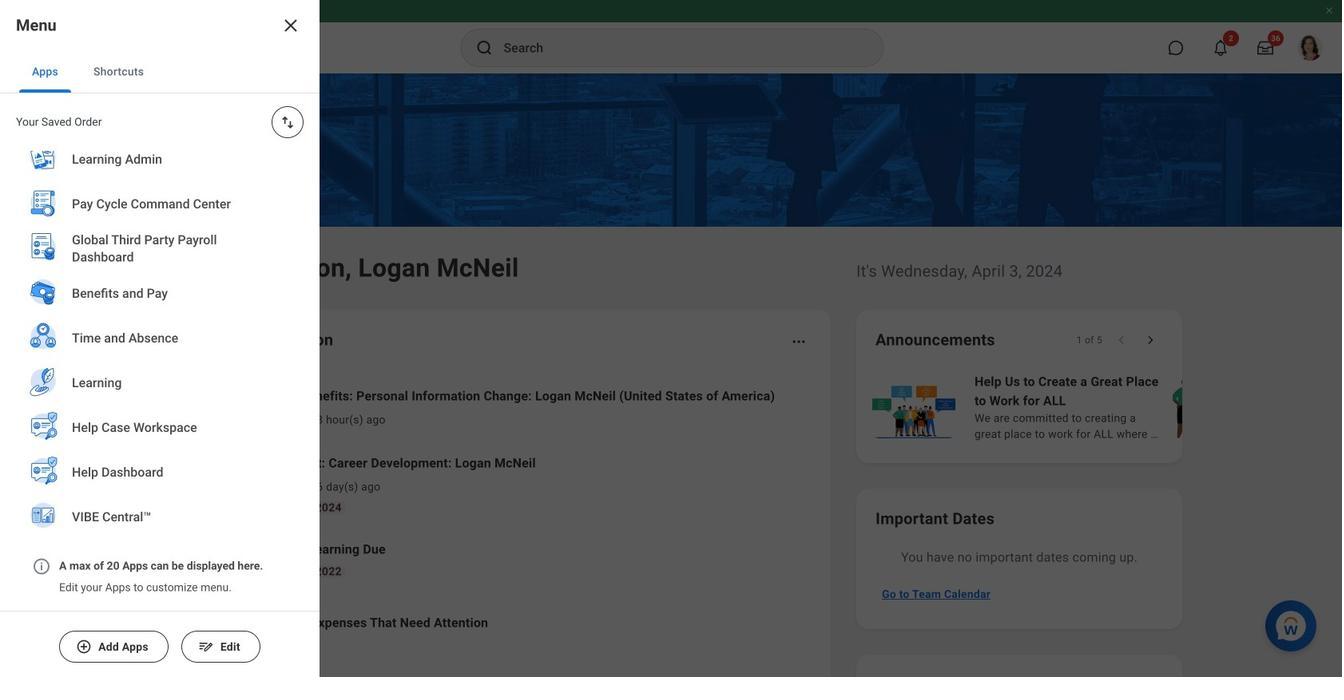 Task type: describe. For each thing, give the bounding box(es) containing it.
plus circle image
[[76, 639, 92, 655]]

global navigation dialog
[[0, 0, 320, 678]]

inbox large image
[[1258, 40, 1274, 56]]

chevron left small image
[[1114, 332, 1130, 348]]

text edit image
[[198, 639, 214, 655]]

dashboard expenses image
[[202, 611, 226, 635]]

sort image
[[280, 114, 296, 130]]

x image
[[281, 16, 300, 35]]

info image
[[32, 557, 51, 576]]



Task type: locate. For each thing, give the bounding box(es) containing it.
main content
[[0, 74, 1342, 678]]

tab list
[[0, 51, 320, 93]]

notifications large image
[[1213, 40, 1229, 56]]

chevron right small image
[[1143, 332, 1158, 348]]

list
[[0, 0, 320, 552], [869, 371, 1342, 444], [179, 374, 812, 655]]

close environment banner image
[[1325, 6, 1334, 15]]

status
[[1077, 334, 1103, 347]]

banner
[[0, 0, 1342, 74]]

search image
[[475, 38, 494, 58]]

profile logan mcneil element
[[1288, 30, 1333, 66]]

book open image
[[202, 547, 226, 571]]



Task type: vqa. For each thing, say whether or not it's contained in the screenshot.
Megan Mcneil link
no



